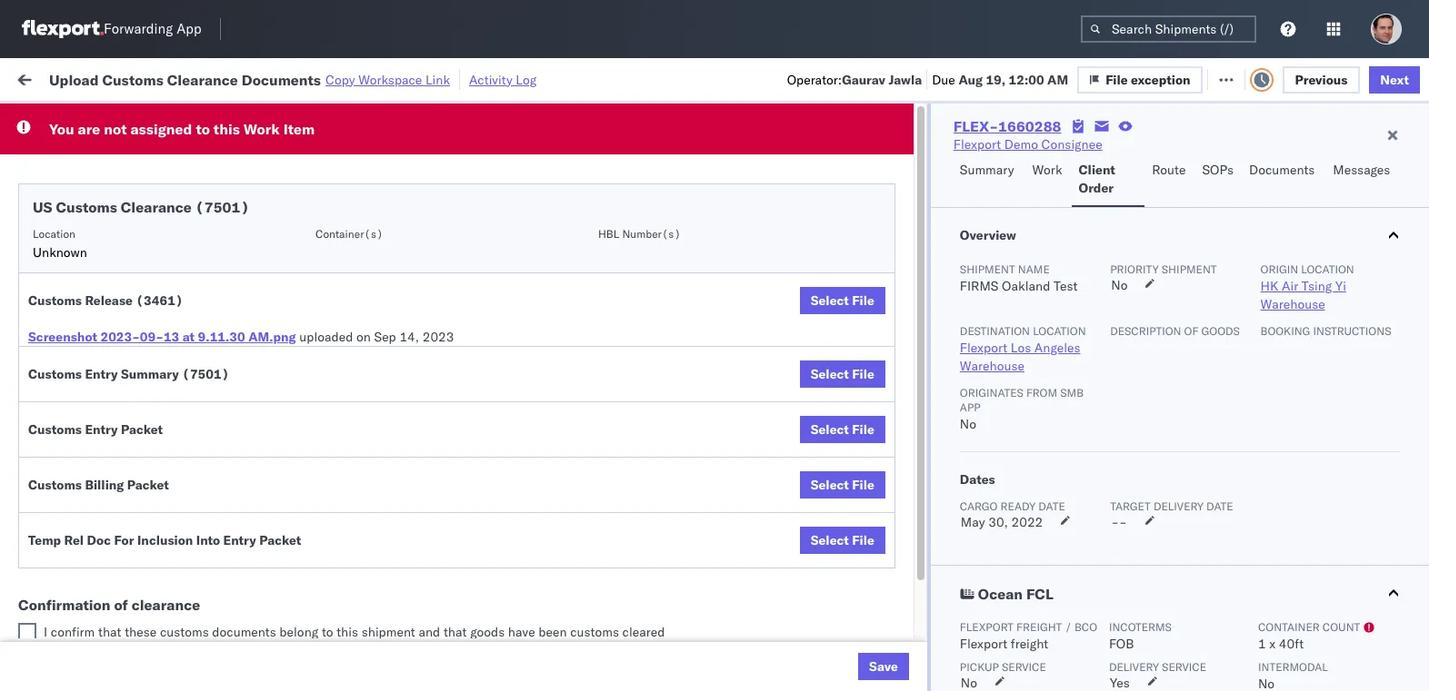 Task type: vqa. For each thing, say whether or not it's contained in the screenshot.
notifications settings
no



Task type: locate. For each thing, give the bounding box(es) containing it.
4 1846748 from the top
[[1043, 302, 1098, 319]]

no down the priority
[[1111, 277, 1128, 294]]

-
[[1111, 515, 1119, 531], [1119, 515, 1127, 531], [937, 622, 945, 639], [937, 662, 945, 679]]

schedule up the us
[[42, 181, 96, 198]]

11:59 pm pdt, nov 4, 2022 for third schedule pickup from los angeles, ca link
[[293, 342, 460, 359]]

integration
[[793, 622, 856, 639], [793, 662, 856, 679]]

select file for customs release (3461)
[[811, 293, 874, 309]]

schedule pickup from los angeles, ca
[[42, 212, 245, 247], [42, 252, 245, 287], [42, 332, 245, 367], [42, 412, 245, 447], [42, 572, 245, 607]]

next button
[[1370, 66, 1420, 93]]

3 schedule delivery appointment link from the top
[[42, 460, 224, 479]]

app inside forwarding app link
[[177, 20, 202, 38]]

select file button for temp rel doc for inclusion into entry packet
[[800, 527, 885, 555]]

1846748 down order
[[1043, 222, 1098, 239]]

angeles, for fifth schedule pickup from los angeles, ca link
[[195, 572, 245, 589]]

5 schedule pickup from los angeles, ca from the top
[[42, 572, 245, 607]]

date right delivery
[[1207, 500, 1233, 514]]

4, down deadline button at the left of page
[[413, 182, 425, 199]]

1 horizontal spatial service
[[1162, 661, 1206, 675]]

flex-1889466
[[1004, 502, 1098, 519], [1004, 542, 1098, 559]]

upload inside upload customs clearance documents
[[42, 372, 83, 389]]

from for third schedule pickup from los angeles, ca link
[[141, 332, 168, 349]]

1 vertical spatial lhuu7894563,
[[1120, 542, 1214, 558]]

4 appointment from the top
[[149, 621, 224, 638]]

us customs clearance (7501)
[[33, 198, 249, 216]]

customs
[[102, 70, 164, 89], [56, 198, 117, 216], [28, 293, 82, 309], [28, 366, 82, 383], [86, 372, 138, 389], [28, 422, 82, 438], [28, 477, 82, 494]]

1 horizontal spatial at
[[362, 70, 373, 87]]

los inside destination location flexport los angeles warehouse
[[1011, 340, 1031, 356]]

0 vertical spatial account
[[886, 622, 934, 639]]

4, up 14,
[[413, 262, 425, 279]]

0 horizontal spatial that
[[98, 625, 121, 641]]

1 horizontal spatial this
[[337, 625, 358, 641]]

from for confirm pickup from los angeles, ca "link"
[[134, 492, 161, 509]]

2023-
[[100, 329, 140, 345]]

0 vertical spatial integration
[[793, 622, 856, 639]]

1 horizontal spatial client
[[1079, 162, 1115, 178]]

0 vertical spatial of
[[1184, 325, 1199, 338]]

pickup
[[99, 212, 138, 229], [99, 252, 138, 269], [99, 332, 138, 349], [99, 412, 138, 429], [92, 492, 131, 509], [99, 572, 138, 589], [960, 661, 999, 675]]

select for customs entry summary (7501)
[[811, 366, 849, 383]]

ready
[[140, 112, 172, 126]]

ca for fourth schedule pickup from los angeles, ca link from the top of the page
[[42, 430, 59, 447]]

5 hlxu6269489, from the top
[[1217, 342, 1310, 358]]

integration down 'bookings'
[[793, 622, 856, 639]]

risk
[[377, 70, 398, 87]]

container for container count
[[1258, 621, 1320, 635]]

no down originates at the right of the page
[[960, 416, 977, 433]]

2 select file button from the top
[[800, 361, 885, 388]]

6 1846748 from the top
[[1043, 382, 1098, 399]]

of right description
[[1184, 325, 1199, 338]]

4, for fourth schedule delivery appointment link from the bottom of the page
[[413, 182, 425, 199]]

i confirm that these customs documents belong to this shipment and that goods have been customs cleared
[[44, 625, 665, 641]]

los up inclusion
[[164, 492, 184, 509]]

oakland
[[1002, 278, 1050, 295]]

import work button
[[147, 58, 238, 99]]

fcl for fourth schedule delivery appointment link from the bottom of the page
[[597, 182, 620, 199]]

1 vertical spatial confirm
[[42, 541, 88, 558]]

: for snoozed
[[422, 112, 426, 126]]

1 vertical spatial uetu5238478
[[1217, 542, 1306, 558]]

2022 for confirm delivery link
[[428, 542, 460, 559]]

numbers for mbl/mawb numbers
[[1304, 148, 1349, 162]]

1 horizontal spatial customs
[[570, 625, 619, 641]]

confirmation of clearance
[[18, 596, 200, 615]]

(7501) down 9.11.30
[[182, 366, 229, 383]]

from up (3461)
[[141, 252, 168, 269]]

shipment left and
[[362, 625, 415, 641]]

flex- up pickup service
[[1004, 622, 1043, 639]]

flex-1893174 button
[[975, 578, 1102, 603], [975, 578, 1102, 603]]

container up route
[[1120, 141, 1169, 155]]

consignee inside 'button'
[[793, 148, 845, 162]]

schedule delivery appointment
[[42, 181, 224, 198], [42, 301, 224, 318], [42, 461, 224, 478], [42, 621, 224, 638]]

have
[[508, 625, 535, 641]]

0 horizontal spatial consignee
[[793, 148, 845, 162]]

documents up the in
[[242, 70, 321, 89]]

service for delivery service
[[1162, 661, 1206, 675]]

schedule delivery appointment link down confirmation of clearance
[[42, 621, 224, 639]]

2 appointment from the top
[[149, 301, 224, 318]]

app inside originates from smb app no
[[960, 401, 981, 415]]

: down '187'
[[422, 112, 426, 126]]

flex
[[975, 148, 995, 162]]

select file button for customs billing packet
[[800, 472, 885, 499]]

0 vertical spatial lhuu7894563,
[[1120, 502, 1214, 518]]

ceau7522281, for fourth schedule delivery appointment link from the bottom of the page
[[1120, 182, 1213, 198]]

flex id
[[975, 148, 1009, 162]]

destination location flexport los angeles warehouse
[[960, 325, 1086, 375]]

ceau7522281, hlxu6269489, hlxu8034992 for fourth schedule delivery appointment link from the bottom of the page
[[1120, 182, 1402, 198]]

12:00
[[1009, 71, 1044, 88]]

flex- up flex
[[954, 117, 998, 135]]

previous
[[1295, 71, 1348, 88]]

8 schedule from the top
[[42, 572, 96, 589]]

location inside origin location hk air tsing yi warehouse
[[1301, 263, 1354, 276]]

: right not
[[132, 112, 135, 126]]

schedule delivery appointment link up 2023-
[[42, 300, 224, 319]]

clearance inside upload customs clearance documents
[[141, 372, 199, 389]]

--
[[1111, 515, 1127, 531]]

1 vertical spatial account
[[886, 662, 934, 679]]

2130387 down "1893174"
[[1043, 622, 1098, 639]]

schedule delivery appointment link up confirm pickup from los angeles, ca
[[42, 460, 224, 479]]

2 that from the left
[[444, 625, 467, 641]]

0 vertical spatial freight
[[1017, 621, 1062, 635]]

confirm
[[42, 492, 88, 509], [42, 541, 88, 558]]

5 resize handle column header from the left
[[762, 141, 784, 692]]

2 nov from the top
[[386, 222, 410, 239]]

packet down the upload customs clearance documents button
[[121, 422, 163, 438]]

0 vertical spatial upload
[[49, 70, 99, 89]]

1 horizontal spatial that
[[444, 625, 467, 641]]

0 horizontal spatial work
[[199, 70, 231, 87]]

ca up customs billing packet
[[42, 430, 59, 447]]

los inside confirm pickup from los angeles, ca
[[164, 492, 184, 509]]

sops
[[1202, 162, 1234, 178]]

11:59 pm pdt, nov 4, 2022 for 2nd schedule pickup from los angeles, ca link from the top of the page
[[293, 262, 460, 279]]

1 flex-1846748 from the top
[[1004, 182, 1098, 199]]

no inside originates from smb app no
[[960, 416, 977, 433]]

0 vertical spatial flex-1889466
[[1004, 502, 1098, 519]]

1 vertical spatial (7501)
[[182, 366, 229, 383]]

pst, for 8:30
[[347, 622, 374, 639]]

resize handle column header for workitem
[[260, 141, 282, 692]]

1 select file button from the top
[[800, 287, 885, 315]]

1 nov from the top
[[386, 182, 410, 199]]

flex-1889466 left --
[[1004, 502, 1098, 519]]

nov right container(s)
[[386, 222, 410, 239]]

2 schedule delivery appointment button from the top
[[42, 300, 224, 320]]

los
[[171, 212, 192, 229], [171, 252, 192, 269], [171, 332, 192, 349], [1011, 340, 1031, 356], [171, 412, 192, 429], [164, 492, 184, 509], [171, 572, 192, 589]]

pst, for 6:00
[[348, 542, 375, 559]]

save
[[869, 659, 898, 676]]

1846748 down flex id button
[[1043, 182, 1098, 199]]

1 horizontal spatial app
[[960, 401, 981, 415]]

2 11:59 from the top
[[293, 222, 328, 239]]

appointment up confirm pickup from los angeles, ca "link"
[[149, 461, 224, 478]]

1 lhuu7894563, from the top
[[1120, 502, 1214, 518]]

date right ready at the bottom right
[[1038, 500, 1065, 514]]

customs down 2023-
[[86, 372, 138, 389]]

ca for 2nd schedule pickup from los angeles, ca link from the top of the page
[[42, 270, 59, 287]]

1 4, from the top
[[413, 182, 425, 199]]

11:59 pm pdt, nov 4, 2022 for fourth schedule delivery appointment link from the bottom of the page
[[293, 182, 460, 199]]

1 vertical spatial of
[[114, 596, 128, 615]]

schedule for 2nd schedule pickup from los angeles, ca "button" from the top
[[42, 252, 96, 269]]

2023 right the jan
[[424, 622, 455, 639]]

fob
[[1109, 636, 1134, 653]]

3 schedule pickup from los angeles, ca button from the top
[[42, 331, 258, 370]]

4, right the sep
[[413, 342, 425, 359]]

hk air tsing yi warehouse link
[[1261, 278, 1346, 313]]

2023 right 14,
[[422, 329, 454, 345]]

2 integration from the top
[[793, 662, 856, 679]]

2 resize handle column header from the left
[[462, 141, 484, 692]]

jawla
[[889, 71, 922, 88]]

route button
[[1145, 154, 1195, 207]]

confirm
[[51, 625, 95, 641]]

0 vertical spatial dec
[[377, 502, 401, 519]]

schedule down customs entry packet
[[42, 461, 96, 478]]

1 vertical spatial no
[[960, 416, 977, 433]]

1 vertical spatial pst,
[[348, 542, 375, 559]]

clearance for upload customs clearance documents copy workspace link
[[167, 70, 238, 89]]

1 confirm from the top
[[42, 492, 88, 509]]

schedule down upload customs clearance documents
[[42, 412, 96, 429]]

schedule delivery appointment for first schedule delivery appointment link from the bottom
[[42, 621, 224, 638]]

service
[[1002, 661, 1046, 675], [1162, 661, 1206, 675]]

schedule delivery appointment link
[[42, 180, 224, 199], [42, 300, 224, 319], [42, 460, 224, 479], [42, 621, 224, 639]]

5 select from the top
[[811, 533, 849, 549]]

resize handle column header
[[260, 141, 282, 692], [462, 141, 484, 692], [526, 141, 547, 692], [644, 141, 666, 692], [762, 141, 784, 692], [944, 141, 966, 692], [1089, 141, 1111, 692], [1207, 141, 1229, 692], [1383, 141, 1405, 692]]

1 11:59 from the top
[[293, 182, 328, 199]]

23,
[[404, 502, 424, 519], [401, 622, 421, 639]]

clearance down workitem button
[[121, 198, 192, 216]]

message
[[245, 70, 296, 87]]

pst, down 4:00 pm pst, dec 23, 2022
[[348, 542, 375, 559]]

documents for upload customs clearance documents copy workspace link
[[242, 70, 321, 89]]

:
[[132, 112, 135, 126], [422, 112, 426, 126]]

ca for third schedule pickup from los angeles, ca link
[[42, 350, 59, 367]]

summary button
[[953, 154, 1025, 207]]

app up import work
[[177, 20, 202, 38]]

angeles,
[[195, 212, 245, 229], [195, 252, 245, 269], [195, 332, 245, 349], [195, 412, 245, 429], [188, 492, 238, 509], [195, 572, 245, 589]]

am right '12:00'
[[1047, 71, 1068, 88]]

service down flexport freight / bco flexport freight
[[1002, 661, 1046, 675]]

0 vertical spatial no
[[1111, 277, 1128, 294]]

1 vertical spatial clearance
[[121, 198, 192, 216]]

5 ceau7522281, hlxu6269489, hlxu8034992 from the top
[[1120, 342, 1402, 358]]

service down incoterms fob
[[1162, 661, 1206, 675]]

integration left save button
[[793, 662, 856, 679]]

schedule delivery appointment up confirm pickup from los angeles, ca
[[42, 461, 224, 478]]

5 schedule pickup from los angeles, ca button from the top
[[42, 571, 258, 610]]

0 vertical spatial summary
[[960, 162, 1014, 178]]

from for fifth schedule pickup from los angeles, ca link
[[141, 572, 168, 589]]

3 select file from the top
[[811, 422, 874, 438]]

no
[[1111, 277, 1128, 294], [960, 416, 977, 433]]

0 vertical spatial am
[[1047, 71, 1068, 88]]

from left the smb
[[1026, 386, 1057, 400]]

freight up pickup service
[[1011, 636, 1049, 653]]

confirm for confirm pickup from los angeles, ca
[[42, 492, 88, 509]]

uetu5238478 for 4:00 pm pst, dec 23, 2022
[[1217, 502, 1306, 518]]

1 horizontal spatial numbers
[[1304, 148, 1349, 162]]

1 service from the left
[[1002, 661, 1046, 675]]

target
[[1110, 500, 1151, 514]]

select file button for customs entry summary (7501)
[[800, 361, 885, 388]]

appointment for fourth schedule delivery appointment link from the bottom of the page
[[149, 181, 224, 198]]

None checkbox
[[18, 624, 36, 642]]

work left item
[[244, 120, 280, 138]]

fcl for 2nd schedule pickup from los angeles, ca link from the top of the page
[[597, 262, 620, 279]]

0 vertical spatial clearance
[[167, 70, 238, 89]]

file for temp rel doc for inclusion into entry packet
[[852, 533, 874, 549]]

2 lagerfeld from the top
[[975, 662, 1029, 679]]

1 vertical spatial packet
[[127, 477, 169, 494]]

entry down 2023-
[[85, 366, 118, 383]]

documents
[[242, 70, 321, 89], [1249, 162, 1315, 178], [42, 390, 108, 407]]

ceau7522281, for 2nd schedule pickup from los angeles, ca link from the top of the page
[[1120, 262, 1213, 278]]

hbl number(s)
[[598, 227, 681, 241]]

2 vertical spatial clearance
[[141, 372, 199, 389]]

ca down screenshot
[[42, 350, 59, 367]]

select file for customs entry summary (7501)
[[811, 366, 874, 383]]

ca down unknown
[[42, 270, 59, 287]]

2 ca from the top
[[42, 270, 59, 287]]

batch action
[[1327, 70, 1406, 87]]

4 select file from the top
[[811, 477, 874, 494]]

you
[[49, 120, 74, 138]]

nov up 14,
[[386, 262, 410, 279]]

0 vertical spatial integration test account - karl lagerfeld
[[793, 622, 1029, 639]]

23, for 2022
[[404, 502, 424, 519]]

target delivery date
[[1110, 500, 1233, 514]]

consignee up the save
[[877, 582, 938, 599]]

summary
[[960, 162, 1014, 178], [121, 366, 179, 383]]

1 ceau7522281, hlxu6269489, hlxu8034992 from the top
[[1120, 182, 1402, 198]]

schedule left 2023-
[[42, 332, 96, 349]]

4 pdt, from the top
[[354, 342, 383, 359]]

confirm for confirm delivery
[[42, 541, 88, 558]]

bosch
[[675, 182, 711, 199], [793, 182, 829, 199], [675, 222, 711, 239], [793, 222, 829, 239], [675, 262, 711, 279], [793, 262, 829, 279], [793, 302, 829, 319], [675, 342, 711, 359], [793, 342, 829, 359], [793, 382, 829, 399], [793, 422, 829, 439], [793, 462, 829, 479], [675, 502, 711, 519], [793, 502, 829, 519], [793, 542, 829, 559]]

9 schedule from the top
[[42, 621, 96, 638]]

Search Work text field
[[817, 65, 1015, 92]]

3 11:59 pm pdt, nov 4, 2022 from the top
[[293, 262, 460, 279]]

select file for temp rel doc for inclusion into entry packet
[[811, 533, 874, 549]]

9.11.30
[[198, 329, 245, 345]]

1 vertical spatial am
[[324, 542, 344, 559]]

container
[[1120, 141, 1169, 155], [1258, 621, 1320, 635]]

1 vertical spatial 23,
[[401, 622, 421, 639]]

ca for confirm pickup from los angeles, ca "link"
[[42, 511, 59, 527]]

angeles, inside confirm pickup from los angeles, ca
[[188, 492, 238, 509]]

appointment up 13 at left top
[[149, 301, 224, 318]]

3 ca from the top
[[42, 350, 59, 367]]

karl up pickup service
[[949, 622, 972, 639]]

0 horizontal spatial numbers
[[1120, 155, 1165, 169]]

3 ceau7522281, hlxu6269489, hlxu8034992 from the top
[[1120, 262, 1402, 278]]

1 appointment from the top
[[149, 181, 224, 198]]

documents button
[[1242, 154, 1326, 207]]

ceau7522281,
[[1120, 182, 1213, 198], [1120, 222, 1213, 238], [1120, 262, 1213, 278], [1120, 302, 1213, 318], [1120, 342, 1213, 358]]

1 select file from the top
[[811, 293, 874, 309]]

pickup for 3rd schedule pickup from los angeles, ca "button" from the bottom of the page
[[99, 332, 138, 349]]

1 test123456 from the top
[[1238, 262, 1315, 279]]

schedule for 3rd schedule pickup from los angeles, ca "button" from the bottom of the page
[[42, 332, 96, 349]]

1 pdt, from the top
[[354, 182, 383, 199]]

select for customs release (3461)
[[811, 293, 849, 309]]

goods left booking
[[1202, 325, 1240, 338]]

0 horizontal spatial summary
[[121, 366, 179, 383]]

0 vertical spatial goods
[[1202, 325, 1240, 338]]

select file for customs billing packet
[[811, 477, 874, 494]]

location inside destination location flexport los angeles warehouse
[[1033, 325, 1086, 338]]

1 horizontal spatial :
[[422, 112, 426, 126]]

2 : from the left
[[422, 112, 426, 126]]

0 vertical spatial packet
[[121, 422, 163, 438]]

pickup inside confirm pickup from los angeles, ca
[[92, 492, 131, 509]]

deadline button
[[284, 145, 466, 163]]

container inside button
[[1120, 141, 1169, 155]]

1 schedule pickup from los angeles, ca from the top
[[42, 212, 245, 247]]

nov down deadline button at the left of page
[[386, 182, 410, 199]]

pickup for confirm pickup from los angeles, ca button at the bottom of the page
[[92, 492, 131, 509]]

flex-2130387
[[1004, 622, 1098, 639], [1004, 662, 1098, 679]]

4 schedule pickup from los angeles, ca from the top
[[42, 412, 245, 447]]

of for description
[[1184, 325, 1199, 338]]

schedule delivery appointment button up 2023-
[[42, 300, 224, 320]]

0 horizontal spatial service
[[1002, 661, 1046, 675]]

0 vertical spatial entry
[[85, 366, 118, 383]]

0 vertical spatial name
[[707, 148, 736, 162]]

pst, left the jan
[[347, 622, 374, 639]]

name inside shipment name firms oakland test
[[1018, 263, 1050, 276]]

i
[[44, 625, 47, 641]]

to
[[196, 120, 210, 138], [322, 625, 333, 641]]

4 select file button from the top
[[800, 472, 885, 499]]

1 horizontal spatial on
[[446, 70, 460, 87]]

name inside button
[[707, 148, 736, 162]]

1 schedule from the top
[[42, 181, 96, 198]]

6 resize handle column header from the left
[[944, 141, 966, 692]]

exception
[[1143, 70, 1203, 87], [1131, 71, 1191, 88]]

you are not assigned to this work item
[[49, 120, 315, 138]]

lhuu7894563, uetu5238478 for 6:00 am pst, dec 24, 2022
[[1120, 542, 1306, 558]]

client for client order
[[1079, 162, 1115, 178]]

los up the clearance
[[171, 572, 192, 589]]

1 vertical spatial name
[[1018, 263, 1050, 276]]

schedule delivery appointment for second schedule delivery appointment link
[[42, 301, 224, 318]]

clearance for upload customs clearance documents
[[141, 372, 199, 389]]

angeles, for third schedule pickup from los angeles, ca link
[[195, 332, 245, 349]]

1 hlxu6269489, from the top
[[1217, 182, 1310, 198]]

4:00 pm pst, dec 23, 2022
[[293, 502, 459, 519]]

1 vertical spatial upload
[[42, 372, 83, 389]]

overview
[[960, 227, 1016, 244]]

clearance up work,
[[167, 70, 238, 89]]

1 horizontal spatial container
[[1258, 621, 1320, 635]]

1 vertical spatial warehouse
[[960, 358, 1025, 375]]

4 4, from the top
[[413, 342, 425, 359]]

delivery for third schedule delivery appointment button from the bottom
[[99, 301, 146, 318]]

this left the jan
[[337, 625, 358, 641]]

0 horizontal spatial container
[[1120, 141, 1169, 155]]

entry for packet
[[85, 422, 118, 438]]

schedule delivery appointment up us customs clearance (7501)
[[42, 181, 224, 198]]

schedule up unknown
[[42, 212, 96, 229]]

1 horizontal spatial to
[[322, 625, 333, 641]]

Search Shipments (/) text field
[[1081, 15, 1256, 43]]

schedule delivery appointment button down confirmation of clearance
[[42, 621, 224, 641]]

hlxu6269489, for fourth schedule delivery appointment link from the bottom of the page
[[1217, 182, 1310, 198]]

due
[[932, 71, 955, 88]]

from inside originates from smb app no
[[1026, 386, 1057, 400]]

yi
[[1336, 278, 1346, 295]]

1 integration test account - karl lagerfeld from the top
[[793, 622, 1029, 639]]

1 vertical spatial container
[[1258, 621, 1320, 635]]

2 date from the left
[[1207, 500, 1233, 514]]

1 horizontal spatial consignee
[[877, 582, 938, 599]]

customs right been
[[570, 625, 619, 641]]

from for fourth schedule pickup from los angeles, ca link from the top of the page
[[141, 412, 168, 429]]

1 vertical spatial freight
[[1011, 636, 1049, 653]]

los down destination
[[1011, 340, 1031, 356]]

0 vertical spatial (7501)
[[195, 198, 249, 216]]

gvcu5265864 up 'delivery service'
[[1120, 622, 1210, 638]]

4 schedule pickup from los angeles, ca button from the top
[[42, 411, 258, 450]]

entry for summary
[[85, 366, 118, 383]]

4 select from the top
[[811, 477, 849, 494]]

ceau7522281, hlxu6269489, hlxu8034992
[[1120, 182, 1402, 198], [1120, 222, 1402, 238], [1120, 262, 1402, 278], [1120, 302, 1402, 318], [1120, 342, 1402, 358]]

warehouse
[[1261, 296, 1325, 313], [960, 358, 1025, 375]]

3 select from the top
[[811, 422, 849, 438]]

documents for upload customs clearance documents
[[42, 390, 108, 407]]

1 vertical spatial work
[[244, 120, 280, 138]]

1 flex-2130387 from the top
[[1004, 622, 1098, 639]]

0 vertical spatial to
[[196, 120, 210, 138]]

2 confirm from the top
[[42, 541, 88, 558]]

flex-1846748 down oakland
[[1004, 302, 1098, 319]]

1 resize handle column header from the left
[[260, 141, 282, 692]]

1 karl from the top
[[949, 622, 972, 639]]

1 ceau7522281, from the top
[[1120, 182, 1213, 198]]

1 horizontal spatial warehouse
[[1261, 296, 1325, 313]]

2 select from the top
[[811, 366, 849, 383]]

1 vertical spatial integration test account - karl lagerfeld
[[793, 662, 1029, 679]]

2 vertical spatial test123456
[[1238, 342, 1315, 359]]

3 schedule delivery appointment from the top
[[42, 461, 224, 478]]

3 nov from the top
[[386, 262, 410, 279]]

0 vertical spatial warehouse
[[1261, 296, 1325, 313]]

flexport inside destination location flexport los angeles warehouse
[[960, 340, 1008, 356]]

0 vertical spatial pst,
[[347, 502, 374, 519]]

0 vertical spatial uetu5238478
[[1217, 502, 1306, 518]]

appointment up us customs clearance (7501)
[[149, 181, 224, 198]]

documents inside upload customs clearance documents
[[42, 390, 108, 407]]

ca inside confirm pickup from los angeles, ca
[[42, 511, 59, 527]]

customs release (3461)
[[28, 293, 183, 309]]

ca for fifth schedule pickup from los angeles, ca link
[[42, 591, 59, 607]]

1846748 up the smb
[[1043, 342, 1098, 359]]

2 vertical spatial work
[[1032, 162, 1062, 178]]

numbers inside container numbers
[[1120, 155, 1165, 169]]

shipment right the priority
[[1162, 263, 1217, 276]]

0 vertical spatial gvcu5265864
[[1120, 622, 1210, 638]]

1 vertical spatial 1889466
[[1043, 542, 1098, 559]]

23, for 2023
[[401, 622, 421, 639]]

1 horizontal spatial am
[[1047, 71, 1068, 88]]

3 select file button from the top
[[800, 416, 885, 444]]

2022
[[428, 182, 460, 199], [428, 222, 460, 239], [428, 262, 460, 279], [428, 342, 460, 359], [427, 502, 459, 519], [1012, 515, 1043, 531], [428, 542, 460, 559]]

1 vertical spatial on
[[356, 329, 371, 345]]

schedule for fifth schedule pickup from los angeles, ca "button" from the bottom
[[42, 212, 96, 229]]

location
[[1301, 263, 1354, 276], [1033, 325, 1086, 338]]

progress
[[285, 112, 330, 126]]

0 vertical spatial flex-2130387
[[1004, 622, 1098, 639]]

from down the upload customs clearance documents button
[[141, 412, 168, 429]]

tsing
[[1302, 278, 1332, 295]]

from inside confirm pickup from los angeles, ca
[[134, 492, 161, 509]]

2 lhuu7894563, from the top
[[1120, 542, 1214, 558]]

0 horizontal spatial name
[[707, 148, 736, 162]]

schedule for 2nd schedule delivery appointment button from the bottom
[[42, 461, 96, 478]]

flex-2130387 down flexport freight / bco flexport freight
[[1004, 662, 1098, 679]]

work down flexport demo consignee link
[[1032, 162, 1062, 178]]

lhuu7894563, up 'ocean fcl' button
[[1120, 502, 1214, 518]]

1 schedule pickup from los angeles, ca button from the top
[[42, 211, 258, 250]]

0 vertical spatial 23,
[[404, 502, 424, 519]]

clearance down 13 at left top
[[141, 372, 199, 389]]

1 schedule delivery appointment from the top
[[42, 181, 224, 198]]

5 flex-1846748 from the top
[[1004, 342, 1098, 359]]

upload up 'by:'
[[49, 70, 99, 89]]

filtered by:
[[18, 111, 83, 128]]

1 horizontal spatial of
[[1184, 325, 1199, 338]]

4 schedule pickup from los angeles, ca link from the top
[[42, 411, 258, 448]]

consignee for bookings test consignee
[[877, 582, 938, 599]]

5 schedule from the top
[[42, 332, 96, 349]]

at
[[362, 70, 373, 87], [182, 329, 195, 345]]

0 vertical spatial karl
[[949, 622, 972, 639]]

location for angeles
[[1033, 325, 1086, 338]]

on right '187'
[[446, 70, 460, 87]]

appointment for second schedule delivery appointment link
[[149, 301, 224, 318]]

upload
[[49, 70, 99, 89], [42, 372, 83, 389]]

this right for
[[214, 120, 240, 138]]

am right 6:00
[[324, 542, 344, 559]]

1 horizontal spatial work
[[244, 120, 280, 138]]

service for pickup service
[[1002, 661, 1046, 675]]

on
[[446, 70, 460, 87], [356, 329, 371, 345]]

0 horizontal spatial location
[[1033, 325, 1086, 338]]

packet for customs entry packet
[[121, 422, 163, 438]]

2022 for third schedule pickup from los angeles, ca link
[[428, 342, 460, 359]]

1 uetu5238478 from the top
[[1217, 502, 1306, 518]]

schedule delivery appointment down confirmation of clearance
[[42, 621, 224, 638]]

23, up 24,
[[404, 502, 424, 519]]

packet right billing
[[127, 477, 169, 494]]

3 ceau7522281, from the top
[[1120, 262, 1213, 278]]

4 schedule delivery appointment link from the top
[[42, 621, 224, 639]]

location up angeles at right
[[1033, 325, 1086, 338]]

consignee down operator: on the right of page
[[793, 148, 845, 162]]

4 schedule delivery appointment from the top
[[42, 621, 224, 638]]

1 vertical spatial to
[[322, 625, 333, 641]]

1 vertical spatial karl
[[949, 662, 972, 679]]

flex-1846748 down angeles at right
[[1004, 382, 1098, 399]]

5 select file from the top
[[811, 533, 874, 549]]

delivery for 1st schedule delivery appointment button from the bottom
[[99, 621, 146, 638]]

appointment for 2nd schedule delivery appointment link from the bottom of the page
[[149, 461, 224, 478]]

ocean fcl
[[556, 182, 620, 199], [556, 222, 620, 239], [556, 262, 620, 279], [556, 342, 620, 359], [556, 502, 620, 519], [978, 586, 1053, 604], [556, 622, 620, 639]]

0 vertical spatial lagerfeld
[[975, 622, 1029, 639]]

lhuu7894563,
[[1120, 502, 1214, 518], [1120, 542, 1214, 558]]

from right 2023-
[[141, 332, 168, 349]]

3 hlxu6269489, from the top
[[1217, 262, 1310, 278]]

file exception
[[1118, 70, 1203, 87], [1106, 71, 1191, 88]]

0 horizontal spatial date
[[1038, 500, 1065, 514]]

confirm inside confirm pickup from los angeles, ca
[[42, 492, 88, 509]]

booking
[[1261, 325, 1310, 338]]

0 vertical spatial lhuu7894563, uetu5238478
[[1120, 502, 1306, 518]]

3 test123456 from the top
[[1238, 342, 1315, 359]]

pm for first schedule delivery appointment link from the bottom
[[324, 622, 343, 639]]

2 pdt, from the top
[[354, 222, 383, 239]]

1 : from the left
[[132, 112, 135, 126]]

1 vertical spatial lagerfeld
[[975, 662, 1029, 679]]

ca up temp
[[42, 511, 59, 527]]

4 ca from the top
[[42, 430, 59, 447]]

3 pdt, from the top
[[354, 262, 383, 279]]

goods left have
[[470, 625, 505, 641]]

consignee up "client order"
[[1042, 136, 1103, 153]]

1 horizontal spatial date
[[1207, 500, 1233, 514]]

1 horizontal spatial name
[[1018, 263, 1050, 276]]

3 appointment from the top
[[149, 461, 224, 478]]

0 horizontal spatial warehouse
[[960, 358, 1025, 375]]

flex-1846748 down overview
[[1004, 262, 1098, 279]]

flex- down oakland
[[1004, 302, 1043, 319]]

1 vertical spatial entry
[[85, 422, 118, 438]]

2 flex-1846748 from the top
[[1004, 222, 1098, 239]]

schedule for third schedule delivery appointment button from the bottom
[[42, 301, 96, 318]]

name for shipment name firms oakland test
[[1018, 263, 1050, 276]]

messages button
[[1326, 154, 1400, 207]]

customs up screenshot
[[28, 293, 82, 309]]

1 vertical spatial test123456
[[1238, 302, 1315, 319]]

2 integration test account - karl lagerfeld from the top
[[793, 662, 1029, 679]]

0 horizontal spatial goods
[[470, 625, 505, 641]]

ocean fcl for first schedule delivery appointment link from the bottom
[[556, 622, 620, 639]]

schedule pickup from los angeles, ca for 2nd schedule pickup from los angeles, ca link from the top of the page
[[42, 252, 245, 287]]

1 select from the top
[[811, 293, 849, 309]]

3 1846748 from the top
[[1043, 262, 1098, 279]]

0 vertical spatial this
[[214, 120, 240, 138]]

0 horizontal spatial :
[[132, 112, 135, 126]]

jan
[[377, 622, 398, 639]]

upload down screenshot
[[42, 372, 83, 389]]

originates
[[960, 386, 1024, 400]]

0 horizontal spatial app
[[177, 20, 202, 38]]

status
[[100, 112, 132, 126]]

0 horizontal spatial client
[[675, 148, 704, 162]]

1 vertical spatial shipment
[[362, 625, 415, 641]]



Task type: describe. For each thing, give the bounding box(es) containing it.
8:30
[[293, 622, 320, 639]]

save button
[[858, 654, 909, 681]]

customs entry packet
[[28, 422, 163, 438]]

test123456 for 2nd schedule pickup from los angeles, ca link from the top of the page
[[1238, 262, 1315, 279]]

0 vertical spatial work
[[199, 70, 231, 87]]

2 ceau7522281, from the top
[[1120, 222, 1213, 238]]

2 account from the top
[[886, 662, 934, 679]]

9 resize handle column header from the left
[[1383, 141, 1405, 692]]

4:00
[[293, 502, 320, 519]]

air
[[1282, 278, 1299, 295]]

1 lagerfeld from the top
[[975, 622, 1029, 639]]

1 1846748 from the top
[[1043, 182, 1098, 199]]

cargo
[[960, 500, 998, 514]]

booking instructions
[[1261, 325, 1392, 338]]

1 schedule delivery appointment button from the top
[[42, 180, 224, 200]]

2 vertical spatial packet
[[259, 533, 301, 549]]

by:
[[66, 111, 83, 128]]

1 that from the left
[[98, 625, 121, 641]]

pickup for fifth schedule pickup from los angeles, ca "button" from the bottom
[[99, 212, 138, 229]]

instructions
[[1313, 325, 1392, 338]]

1660288
[[998, 117, 1061, 135]]

pickup for 2nd schedule pickup from los angeles, ca "button" from the top
[[99, 252, 138, 269]]

name for client name
[[707, 148, 736, 162]]

flex- down flex id button
[[1004, 182, 1043, 199]]

client order button
[[1072, 154, 1145, 207]]

2 hlxu6269489, from the top
[[1217, 222, 1310, 238]]

client for client name
[[675, 148, 704, 162]]

container for container numbers
[[1120, 141, 1169, 155]]

los down the upload customs clearance documents button
[[171, 412, 192, 429]]

schedule delivery appointment for fourth schedule delivery appointment link from the bottom of the page
[[42, 181, 224, 198]]

actions
[[1361, 148, 1399, 162]]

container numbers
[[1120, 141, 1169, 169]]

3 schedule delivery appointment button from the top
[[42, 460, 224, 481]]

originates from smb app no
[[960, 386, 1084, 433]]

delivery for 2nd schedule delivery appointment button from the bottom
[[99, 461, 146, 478]]

flex- up shipment name firms oakland test at top right
[[1004, 222, 1043, 239]]

1 integration from the top
[[793, 622, 856, 639]]

2022 for fourth schedule delivery appointment link from the bottom of the page
[[428, 182, 460, 199]]

ocean inside button
[[978, 586, 1023, 604]]

resize handle column header for consignee
[[944, 141, 966, 692]]

schedule for first schedule pickup from los angeles, ca "button" from the bottom
[[42, 572, 96, 589]]

mbl/mawb numbers button
[[1229, 145, 1429, 163]]

4 11:59 from the top
[[293, 342, 328, 359]]

snoozed :
[[380, 112, 426, 126]]

2 vertical spatial entry
[[223, 533, 256, 549]]

deadline
[[293, 148, 337, 162]]

activity
[[469, 71, 513, 88]]

hbl
[[598, 227, 619, 241]]

track
[[464, 70, 493, 87]]

: for status
[[132, 112, 135, 126]]

flexport demo consignee
[[954, 136, 1103, 153]]

upload customs clearance documents
[[42, 372, 199, 407]]

link
[[425, 71, 450, 88]]

may
[[961, 515, 985, 531]]

0 horizontal spatial at
[[182, 329, 195, 345]]

am.png
[[248, 329, 296, 345]]

of for confirmation
[[114, 596, 128, 615]]

file for customs billing packet
[[852, 477, 874, 494]]

temp rel doc for inclusion into entry packet
[[28, 533, 301, 549]]

778
[[335, 70, 359, 87]]

2 flex-2130387 from the top
[[1004, 662, 1098, 679]]

3 resize handle column header from the left
[[526, 141, 547, 692]]

6 flex-1846748 from the top
[[1004, 382, 1098, 399]]

select file button for customs release (3461)
[[800, 287, 885, 315]]

1 flex-1889466 from the top
[[1004, 502, 1098, 519]]

flex- up flexport freight / bco flexport freight
[[1004, 582, 1043, 599]]

ceau7522281, hlxu6269489, hlxu8034992 for 2nd schedule pickup from los angeles, ca link from the top of the page
[[1120, 262, 1402, 278]]

1 vertical spatial summary
[[121, 366, 179, 383]]

date for --
[[1207, 500, 1233, 514]]

2 1846748 from the top
[[1043, 222, 1098, 239]]

overview button
[[931, 208, 1429, 263]]

4 hlxu6269489, from the top
[[1217, 302, 1310, 318]]

5 schedule pickup from los angeles, ca link from the top
[[42, 571, 258, 608]]

date for may 30, 2022
[[1038, 500, 1065, 514]]

ocean fcl inside button
[[978, 586, 1053, 604]]

pdt, for third schedule pickup from los angeles, ca link
[[354, 342, 383, 359]]

select for customs entry packet
[[811, 422, 849, 438]]

angeles, for fourth schedule pickup from los angeles, ca link from the top of the page
[[195, 412, 245, 429]]

customs up location
[[56, 198, 117, 216]]

resize handle column header for client name
[[762, 141, 784, 692]]

resize handle column header for flex id
[[1089, 141, 1111, 692]]

test inside shipment name firms oakland test
[[1054, 278, 1078, 295]]

appointment for first schedule delivery appointment link from the bottom
[[149, 621, 224, 638]]

los down workitem button
[[171, 212, 192, 229]]

1 vertical spatial 2023
[[424, 622, 455, 639]]

summary inside summary button
[[960, 162, 1014, 178]]

select for temp rel doc for inclusion into entry packet
[[811, 533, 849, 549]]

gaurav
[[842, 71, 886, 88]]

1 schedule pickup from los angeles, ca link from the top
[[42, 211, 258, 248]]

pickup for first schedule pickup from los angeles, ca "button" from the bottom
[[99, 572, 138, 589]]

1 x 40ft
[[1258, 636, 1304, 653]]

2 flex-1889466 from the top
[[1004, 542, 1098, 559]]

lhuu7894563, uetu5238478 for 4:00 pm pst, dec 23, 2022
[[1120, 502, 1306, 518]]

filtered
[[18, 111, 62, 128]]

pdt, for 2nd schedule pickup from los angeles, ca link from the top of the page
[[354, 262, 383, 279]]

1 vertical spatial documents
[[1249, 162, 1315, 178]]

2 gvcu5265864 from the top
[[1120, 662, 1210, 678]]

warehouse inside destination location flexport los angeles warehouse
[[960, 358, 1025, 375]]

select file button for customs entry packet
[[800, 416, 885, 444]]

2022 for 2nd schedule pickup from los angeles, ca link from the top of the page
[[428, 262, 460, 279]]

3 flex-1846748 from the top
[[1004, 262, 1098, 279]]

confirm delivery
[[42, 541, 138, 558]]

0 vertical spatial shipment
[[1162, 263, 1217, 276]]

workspace
[[358, 71, 422, 88]]

description
[[1110, 325, 1181, 338]]

2 schedule pickup from los angeles, ca link from the top
[[42, 251, 258, 288]]

ca for first schedule pickup from los angeles, ca link from the top of the page
[[42, 230, 59, 247]]

flex- down flexport los angeles warehouse link
[[1004, 382, 1043, 399]]

copy workspace link button
[[326, 71, 450, 88]]

documents
[[212, 625, 276, 641]]

lhuu7894563, for 6:00 am pst, dec 24, 2022
[[1120, 542, 1214, 558]]

angeles, for confirm pickup from los angeles, ca "link"
[[188, 492, 238, 509]]

2 test123456 from the top
[[1238, 302, 1315, 319]]

import
[[154, 70, 196, 87]]

1893174
[[1043, 582, 1098, 599]]

pm for third schedule pickup from los angeles, ca link
[[331, 342, 351, 359]]

2 schedule delivery appointment link from the top
[[42, 300, 224, 319]]

ocean fcl for confirm pickup from los angeles, ca "link"
[[556, 502, 620, 519]]

clearance for us customs clearance (7501)
[[121, 198, 192, 216]]

pm for 2nd schedule pickup from los angeles, ca link from the top of the page
[[331, 262, 351, 279]]

workitem button
[[11, 145, 264, 163]]

confirm pickup from los angeles, ca link
[[42, 491, 258, 528]]

bco
[[1075, 621, 1097, 635]]

4 flex-1846748 from the top
[[1004, 302, 1098, 319]]

pm for confirm pickup from los angeles, ca "link"
[[324, 502, 343, 519]]

inclusion
[[137, 533, 193, 549]]

consignee for flexport demo consignee
[[1042, 136, 1103, 153]]

4 ceau7522281, hlxu6269489, hlxu8034992 from the top
[[1120, 302, 1402, 318]]

30,
[[988, 515, 1008, 531]]

customs down screenshot
[[28, 366, 82, 383]]

ocean fcl for third schedule pickup from los angeles, ca link
[[556, 342, 620, 359]]

2 maeu9408431 from the top
[[1238, 662, 1330, 679]]

uploaded
[[299, 329, 353, 345]]

operator: gaurav jawla
[[787, 71, 922, 88]]

1 2130387 from the top
[[1043, 622, 1098, 639]]

angeles, for 2nd schedule pickup from los angeles, ca link from the top of the page
[[195, 252, 245, 269]]

(7501) for customs entry summary (7501)
[[182, 366, 229, 383]]

schedule for 1st schedule delivery appointment button from the bottom
[[42, 621, 96, 638]]

pickup for second schedule pickup from los angeles, ca "button" from the bottom of the page
[[99, 412, 138, 429]]

1 vertical spatial this
[[337, 625, 358, 641]]

1 schedule delivery appointment link from the top
[[42, 180, 224, 199]]

2 4, from the top
[[413, 222, 425, 239]]

2 customs from the left
[[570, 625, 619, 641]]

los up (3461)
[[171, 252, 192, 269]]

activity log
[[469, 71, 537, 88]]

2 karl from the top
[[949, 662, 972, 679]]

flex- down destination
[[1004, 342, 1043, 359]]

2 2130387 from the top
[[1043, 662, 1098, 679]]

0 horizontal spatial this
[[214, 120, 240, 138]]

confirm pickup from los angeles, ca
[[42, 492, 238, 527]]

work button
[[1025, 154, 1072, 207]]

5 1846748 from the top
[[1043, 342, 1098, 359]]

flex-1893174
[[1004, 582, 1098, 599]]

from for 2nd schedule pickup from los angeles, ca link from the top of the page
[[141, 252, 168, 269]]

2 11:59 pm pdt, nov 4, 2022 from the top
[[293, 222, 460, 239]]

0 vertical spatial 2023
[[422, 329, 454, 345]]

2 hlxu8034992 from the top
[[1313, 222, 1402, 238]]

schedule pickup from los angeles, ca for third schedule pickup from los angeles, ca link
[[42, 332, 245, 367]]

hk
[[1261, 278, 1279, 295]]

2 schedule pickup from los angeles, ca button from the top
[[42, 251, 258, 290]]

1 account from the top
[[886, 622, 934, 639]]

batch action button
[[1298, 65, 1417, 92]]

customs inside upload customs clearance documents
[[86, 372, 138, 389]]

ocean fcl for fourth schedule delivery appointment link from the bottom of the page
[[556, 182, 620, 199]]

item
[[283, 120, 315, 138]]

customs up customs billing packet
[[28, 422, 82, 438]]

24,
[[405, 542, 425, 559]]

shipment name firms oakland test
[[960, 263, 1078, 295]]

cargo ready date
[[960, 500, 1065, 514]]

0 vertical spatial at
[[362, 70, 373, 87]]

snooze
[[493, 148, 529, 162]]

from for first schedule pickup from los angeles, ca link from the top of the page
[[141, 212, 168, 229]]

fcl for confirm pickup from los angeles, ca "link"
[[597, 502, 620, 519]]

dec for 23,
[[377, 502, 401, 519]]

container numbers button
[[1111, 137, 1211, 170]]

1 vertical spatial goods
[[470, 625, 505, 641]]

fcl for third schedule pickup from los angeles, ca link
[[597, 342, 620, 359]]

delivery service
[[1109, 661, 1206, 675]]

file for customs release (3461)
[[852, 293, 874, 309]]

los right 09-
[[171, 332, 192, 349]]

confirm delivery button
[[42, 541, 138, 561]]

2 ceau7522281, hlxu6269489, hlxu8034992 from the top
[[1120, 222, 1402, 238]]

warehouse inside origin location hk air tsing yi warehouse
[[1261, 296, 1325, 313]]

file for customs entry packet
[[852, 422, 874, 438]]

destination
[[960, 325, 1030, 338]]

2 1889466 from the top
[[1043, 542, 1098, 559]]

14,
[[399, 329, 419, 345]]

resize handle column header for container numbers
[[1207, 141, 1229, 692]]

ceau7522281, hlxu6269489, hlxu8034992 for third schedule pickup from los angeles, ca link
[[1120, 342, 1402, 358]]

schedule for second schedule pickup from los angeles, ca "button" from the bottom of the page
[[42, 412, 96, 429]]

flexport. image
[[22, 20, 104, 38]]

number(s)
[[622, 227, 681, 241]]

screenshot 2023-09-13 at 9.11.30 am.png uploaded on sep 14, 2023
[[28, 329, 454, 345]]

due aug 19, 12:00 am
[[932, 71, 1068, 88]]

upload for upload customs clearance documents
[[42, 372, 83, 389]]

screenshot
[[28, 329, 97, 345]]

log
[[516, 71, 537, 88]]

1 gvcu5265864 from the top
[[1120, 622, 1210, 638]]

1 hlxu8034992 from the top
[[1313, 182, 1402, 198]]

confirm delivery link
[[42, 541, 138, 559]]

hlxu6269489, for third schedule pickup from los angeles, ca link
[[1217, 342, 1310, 358]]

0 horizontal spatial on
[[356, 329, 371, 345]]

3 hlxu8034992 from the top
[[1313, 262, 1402, 278]]

flex- right cargo at the bottom right of the page
[[1004, 502, 1043, 519]]

4 nov from the top
[[386, 342, 410, 359]]

1 horizontal spatial no
[[1111, 277, 1128, 294]]

fcl inside button
[[1026, 586, 1053, 604]]

hlxu6269489, for 2nd schedule pickup from los angeles, ca link from the top of the page
[[1217, 262, 1310, 278]]

forwarding app
[[104, 20, 202, 38]]

4 ceau7522281, from the top
[[1120, 302, 1213, 318]]

schedule pickup from los angeles, ca for fifth schedule pickup from los angeles, ca link
[[42, 572, 245, 607]]

import work
[[154, 70, 231, 87]]

0 horizontal spatial shipment
[[362, 625, 415, 641]]

2 horizontal spatial work
[[1032, 162, 1062, 178]]

flex- down may 30, 2022
[[1004, 542, 1043, 559]]

copy
[[326, 71, 355, 88]]

1 customs from the left
[[160, 625, 209, 641]]

cleared
[[622, 625, 665, 641]]

flex- down flexport freight / bco flexport freight
[[1004, 662, 1043, 679]]

location
[[33, 227, 75, 241]]

4 schedule delivery appointment button from the top
[[42, 621, 224, 641]]

uetu5238478 for 6:00 am pst, dec 24, 2022
[[1217, 542, 1306, 558]]

schedule pickup from los angeles, ca for first schedule pickup from los angeles, ca link from the top of the page
[[42, 212, 245, 247]]

4 hlxu8034992 from the top
[[1313, 302, 1402, 318]]

upload customs clearance documents button
[[42, 371, 258, 410]]

been
[[538, 625, 567, 641]]

3 schedule pickup from los angeles, ca link from the top
[[42, 331, 258, 368]]

activity log button
[[469, 69, 537, 90]]

incoterms
[[1109, 621, 1172, 635]]

187 on track
[[419, 70, 493, 87]]

1 maeu9408431 from the top
[[1238, 622, 1330, 639]]

flex- right firms
[[1004, 262, 1043, 279]]

confirmation
[[18, 596, 110, 615]]

(0)
[[296, 70, 320, 87]]

clearance
[[132, 596, 200, 615]]

0 vertical spatial on
[[446, 70, 460, 87]]

5 hlxu8034992 from the top
[[1313, 342, 1402, 358]]

flexport los angeles warehouse link
[[960, 340, 1081, 375]]

customs up 'status'
[[102, 70, 164, 89]]

fcl for first schedule delivery appointment link from the bottom
[[597, 622, 620, 639]]

assigned
[[130, 120, 192, 138]]

customs left billing
[[28, 477, 82, 494]]

priority
[[1110, 263, 1159, 276]]

ocean fcl for 2nd schedule pickup from los angeles, ca link from the top of the page
[[556, 262, 620, 279]]

0 horizontal spatial to
[[196, 120, 210, 138]]

ceau7522281, for third schedule pickup from los angeles, ca link
[[1120, 342, 1213, 358]]

3 11:59 from the top
[[293, 262, 328, 279]]

1 1889466 from the top
[[1043, 502, 1098, 519]]



